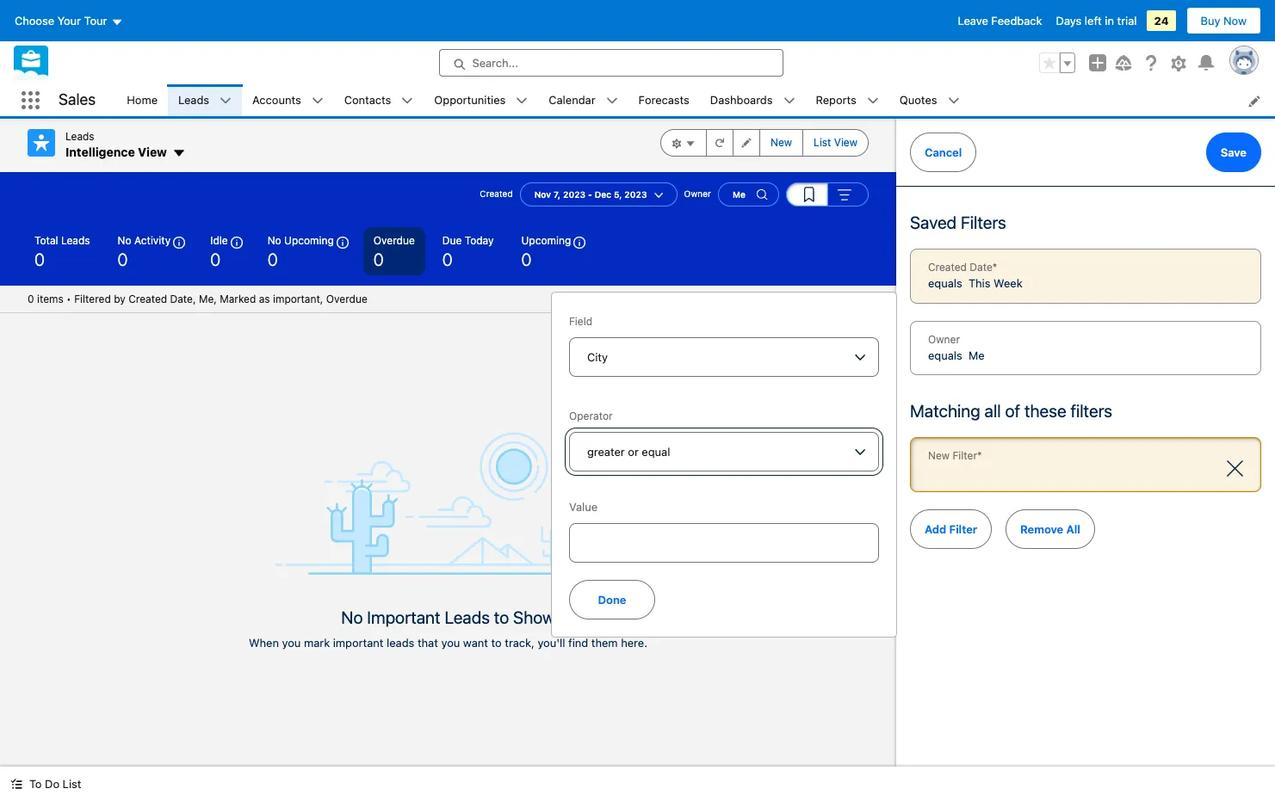 Task type: locate. For each thing, give the bounding box(es) containing it.
created inside the created date * equals this week
[[928, 261, 967, 274]]

reports list item
[[805, 84, 889, 116]]

* down matching all of these filters
[[977, 449, 982, 462]]

upcoming down 'nov'
[[521, 234, 571, 247]]

group
[[1039, 53, 1075, 73], [660, 129, 869, 157], [786, 182, 869, 206]]

2 horizontal spatial created
[[928, 261, 967, 274]]

text default image
[[401, 95, 414, 107], [516, 95, 528, 107], [606, 95, 618, 107], [947, 95, 959, 107], [172, 147, 186, 160]]

5,
[[614, 189, 622, 199]]

Value text field
[[569, 523, 879, 563]]

equals left this
[[928, 276, 962, 290]]

leads inside the no important leads to show when you mark important leads that you want to track, you'll find them here.
[[445, 608, 490, 628]]

24
[[1154, 14, 1169, 28]]

text default image down search... button
[[606, 95, 618, 107]]

new button
[[759, 129, 803, 157]]

0 horizontal spatial overdue
[[326, 292, 367, 305]]

text default image
[[220, 95, 232, 107], [311, 95, 323, 107], [783, 95, 795, 107], [867, 95, 879, 107], [10, 779, 22, 791]]

intelligence
[[65, 145, 135, 159]]

dashboards link
[[700, 84, 783, 116]]

view right intelligence
[[138, 145, 167, 159]]

equals up matching
[[928, 348, 962, 362]]

matching
[[910, 401, 980, 421]]

want
[[463, 636, 488, 650]]

1 horizontal spatial new
[[928, 449, 950, 462]]

date
[[970, 261, 992, 274]]

0 vertical spatial overdue
[[373, 234, 415, 247]]

or
[[628, 445, 639, 459]]

today
[[465, 234, 494, 247]]

1 upcoming from the left
[[284, 234, 334, 247]]

filter down matching
[[953, 449, 977, 462]]

you
[[282, 636, 301, 650], [441, 636, 460, 650]]

nov
[[534, 189, 551, 199]]

filter right add
[[949, 522, 977, 536]]

1 horizontal spatial list
[[814, 136, 831, 149]]

leads up want on the bottom
[[445, 608, 490, 628]]

new filter *
[[928, 449, 982, 462]]

text default image inside calendar list item
[[606, 95, 618, 107]]

created left 'nov'
[[480, 189, 513, 199]]

1 horizontal spatial you
[[441, 636, 460, 650]]

owner for owner
[[684, 189, 711, 199]]

text default image inside opportunities list item
[[516, 95, 528, 107]]

0 horizontal spatial *
[[977, 449, 982, 462]]

2 upcoming from the left
[[521, 234, 571, 247]]

1 vertical spatial me
[[968, 348, 985, 362]]

new for new
[[771, 136, 792, 149]]

buy now button
[[1186, 7, 1261, 34]]

to up track,
[[494, 608, 509, 628]]

no up important
[[341, 608, 363, 628]]

0 vertical spatial group
[[1039, 53, 1075, 73]]

overdue left due
[[373, 234, 415, 247]]

accounts link
[[242, 84, 311, 116]]

0 horizontal spatial 2023
[[563, 189, 586, 199]]

owner
[[684, 189, 711, 199], [928, 333, 960, 346]]

2023
[[563, 189, 586, 199], [624, 189, 647, 199]]

0 vertical spatial equals
[[928, 276, 962, 290]]

0 vertical spatial list
[[814, 136, 831, 149]]

owner inside "owner equals me"
[[928, 333, 960, 346]]

2 vertical spatial created
[[128, 292, 167, 305]]

0 vertical spatial created
[[480, 189, 513, 199]]

•
[[66, 292, 71, 305]]

0 horizontal spatial you
[[282, 636, 301, 650]]

choose your tour button
[[14, 7, 124, 34]]

upcoming up important,
[[284, 234, 334, 247]]

overdue
[[373, 234, 415, 247], [326, 292, 367, 305]]

equals inside "owner equals me"
[[928, 348, 962, 362]]

* for created date * equals this week
[[992, 261, 997, 274]]

you'll
[[538, 636, 565, 650]]

no for upcoming
[[267, 234, 281, 247]]

2023 left -
[[563, 189, 586, 199]]

text default image for leads
[[220, 95, 232, 107]]

leads inside "link"
[[178, 93, 209, 107]]

total
[[34, 234, 58, 247]]

done
[[598, 593, 626, 607]]

text default image for dashboards
[[783, 95, 795, 107]]

field city
[[569, 315, 608, 364]]

cancel button
[[910, 133, 977, 172]]

text default image inside leads list item
[[220, 95, 232, 107]]

remove all button
[[1006, 509, 1095, 549]]

you right that
[[441, 636, 460, 650]]

no left activity
[[118, 234, 131, 247]]

1 horizontal spatial created
[[480, 189, 513, 199]]

leave feedback
[[958, 14, 1042, 28]]

dashboards list item
[[700, 84, 805, 116]]

filters
[[1070, 401, 1112, 421]]

text default image right accounts
[[311, 95, 323, 107]]

owner left me button
[[684, 189, 711, 199]]

1 vertical spatial equals
[[928, 348, 962, 362]]

leads right home
[[178, 93, 209, 107]]

no for important
[[341, 608, 363, 628]]

text default image inside accounts list item
[[311, 95, 323, 107]]

forecasts
[[638, 93, 689, 107]]

save
[[1221, 145, 1247, 159]]

text default image for opportunities
[[516, 95, 528, 107]]

text default image up new button
[[783, 95, 795, 107]]

1 horizontal spatial me
[[968, 348, 985, 362]]

text default image left accounts link
[[220, 95, 232, 107]]

to
[[29, 777, 42, 791]]

text default image left to
[[10, 779, 22, 791]]

new down matching
[[928, 449, 950, 462]]

created for created
[[480, 189, 513, 199]]

week
[[994, 276, 1022, 290]]

no
[[118, 234, 131, 247], [267, 234, 281, 247], [341, 608, 363, 628]]

2023 right 5,
[[624, 189, 647, 199]]

leads right the total
[[61, 234, 90, 247]]

due
[[442, 234, 462, 247]]

add
[[925, 522, 946, 536]]

created left date
[[928, 261, 967, 274]]

home
[[127, 93, 158, 107]]

text default image right quotes
[[947, 95, 959, 107]]

0 horizontal spatial me
[[733, 189, 746, 199]]

1 horizontal spatial owner
[[928, 333, 960, 346]]

view for intelligence view
[[138, 145, 167, 159]]

due today 0
[[442, 234, 494, 269]]

new inside button
[[771, 136, 792, 149]]

0 horizontal spatial upcoming
[[284, 234, 334, 247]]

no inside the no important leads to show when you mark important leads that you want to track, you'll find them here.
[[341, 608, 363, 628]]

0 horizontal spatial no
[[118, 234, 131, 247]]

1 vertical spatial new
[[928, 449, 950, 462]]

search... button
[[439, 49, 783, 77]]

created
[[480, 189, 513, 199], [928, 261, 967, 274], [128, 292, 167, 305]]

0 inside overdue 0
[[373, 249, 384, 269]]

me inside button
[[733, 189, 746, 199]]

owner equals me
[[928, 333, 985, 362]]

list
[[814, 136, 831, 149], [63, 777, 81, 791]]

0 vertical spatial filter
[[953, 449, 977, 462]]

view inside button
[[834, 136, 857, 149]]

0 horizontal spatial new
[[771, 136, 792, 149]]

greater
[[587, 445, 625, 459]]

0 items • filtered by created date, me, marked as important, overdue status
[[28, 292, 367, 305]]

new for new filter *
[[928, 449, 950, 462]]

group containing new
[[660, 129, 869, 157]]

you left mark
[[282, 636, 301, 650]]

in
[[1105, 14, 1114, 28]]

1 2023 from the left
[[563, 189, 586, 199]]

1 horizontal spatial no
[[267, 234, 281, 247]]

2 vertical spatial group
[[786, 182, 869, 206]]

upcoming
[[284, 234, 334, 247], [521, 234, 571, 247]]

0 horizontal spatial view
[[138, 145, 167, 159]]

leads list item
[[168, 84, 242, 116]]

left
[[1085, 14, 1102, 28]]

created right by
[[128, 292, 167, 305]]

1 vertical spatial filter
[[949, 522, 977, 536]]

filter inside button
[[949, 522, 977, 536]]

list right new button
[[814, 136, 831, 149]]

no right idle
[[267, 234, 281, 247]]

1 horizontal spatial *
[[992, 261, 997, 274]]

text default image inside quotes list item
[[947, 95, 959, 107]]

1 vertical spatial group
[[660, 129, 869, 157]]

text default image right contacts
[[401, 95, 414, 107]]

to right want on the bottom
[[491, 636, 502, 650]]

text default image right the reports
[[867, 95, 879, 107]]

save button
[[1206, 133, 1261, 172]]

new down dashboards list item
[[771, 136, 792, 149]]

0 horizontal spatial list
[[63, 777, 81, 791]]

owner down the created date * equals this week
[[928, 333, 960, 346]]

0 vertical spatial me
[[733, 189, 746, 199]]

them
[[591, 636, 618, 650]]

0 vertical spatial owner
[[684, 189, 711, 199]]

opportunities link
[[424, 84, 516, 116]]

list right the do
[[63, 777, 81, 791]]

1 horizontal spatial 2023
[[624, 189, 647, 199]]

group down dashboards list item
[[660, 129, 869, 157]]

1 horizontal spatial upcoming
[[521, 234, 571, 247]]

created date * equals this week
[[928, 261, 1022, 290]]

list view button
[[802, 129, 869, 157]]

me button
[[718, 182, 779, 206]]

dec
[[595, 189, 611, 199]]

0 inside due today 0
[[442, 249, 453, 269]]

overdue 0
[[373, 234, 415, 269]]

view down the reports list item
[[834, 136, 857, 149]]

0 vertical spatial *
[[992, 261, 997, 274]]

text default image down the search...
[[516, 95, 528, 107]]

2 horizontal spatial no
[[341, 608, 363, 628]]

intelligence view
[[65, 145, 167, 159]]

operator
[[569, 410, 613, 423]]

to
[[494, 608, 509, 628], [491, 636, 502, 650]]

to do list
[[29, 777, 81, 791]]

text default image inside dashboards list item
[[783, 95, 795, 107]]

2 equals from the top
[[928, 348, 962, 362]]

quotes link
[[889, 84, 947, 116]]

sales
[[59, 91, 96, 109]]

* inside the created date * equals this week
[[992, 261, 997, 274]]

list
[[116, 84, 1275, 116]]

list containing home
[[116, 84, 1275, 116]]

that
[[417, 636, 438, 650]]

filter
[[953, 449, 977, 462], [949, 522, 977, 536]]

text default image inside contacts list item
[[401, 95, 414, 107]]

group down list view button
[[786, 182, 869, 206]]

key performance indicators group
[[0, 227, 896, 285]]

total leads 0
[[34, 234, 90, 269]]

overdue right important,
[[326, 292, 367, 305]]

add filter
[[925, 522, 977, 536]]

remove
[[1020, 522, 1063, 536]]

find
[[568, 636, 588, 650]]

accounts
[[252, 93, 301, 107]]

1 vertical spatial owner
[[928, 333, 960, 346]]

1 equals from the top
[[928, 276, 962, 290]]

text default image inside the reports list item
[[867, 95, 879, 107]]

matching all of these filters
[[910, 401, 1112, 421]]

1 horizontal spatial view
[[834, 136, 857, 149]]

created for created date * equals this week
[[928, 261, 967, 274]]

field
[[569, 315, 592, 328]]

0 horizontal spatial owner
[[684, 189, 711, 199]]

overdue inside 'key performance indicators' group
[[373, 234, 415, 247]]

leads up intelligence
[[65, 130, 94, 143]]

1 vertical spatial list
[[63, 777, 81, 791]]

* up week
[[992, 261, 997, 274]]

1 vertical spatial created
[[928, 261, 967, 274]]

1 horizontal spatial overdue
[[373, 234, 415, 247]]

text default image for accounts
[[311, 95, 323, 107]]

as
[[259, 292, 270, 305]]

text default image for quotes
[[947, 95, 959, 107]]

tour
[[84, 14, 107, 28]]

2 2023 from the left
[[624, 189, 647, 199]]

*
[[992, 261, 997, 274], [977, 449, 982, 462]]

1 vertical spatial *
[[977, 449, 982, 462]]

group down days
[[1039, 53, 1075, 73]]

0 vertical spatial new
[[771, 136, 792, 149]]



Task type: vqa. For each thing, say whether or not it's contained in the screenshot.
the right Name
no



Task type: describe. For each thing, give the bounding box(es) containing it.
items
[[37, 292, 63, 305]]

filtered
[[74, 292, 111, 305]]

no for activity
[[118, 234, 131, 247]]

contacts list item
[[334, 84, 424, 116]]

these
[[1024, 401, 1066, 421]]

1 vertical spatial overdue
[[326, 292, 367, 305]]

marked
[[220, 292, 256, 305]]

this
[[968, 276, 991, 290]]

leave feedback link
[[958, 14, 1042, 28]]

nov 7, 2023 - dec 5, 2023
[[534, 189, 647, 199]]

feedback
[[991, 14, 1042, 28]]

1 vertical spatial to
[[491, 636, 502, 650]]

accounts list item
[[242, 84, 334, 116]]

contacts
[[344, 93, 391, 107]]

* for new filter *
[[977, 449, 982, 462]]

me inside "owner equals me"
[[968, 348, 985, 362]]

0 horizontal spatial created
[[128, 292, 167, 305]]

filter for add filter
[[949, 522, 977, 536]]

equal
[[642, 445, 670, 459]]

saved
[[910, 213, 957, 232]]

text default image inside to do list button
[[10, 779, 22, 791]]

your
[[57, 14, 81, 28]]

by
[[114, 292, 126, 305]]

7,
[[553, 189, 561, 199]]

to do list button
[[0, 767, 92, 802]]

me,
[[199, 292, 217, 305]]

nov 7, 2023 - dec 5, 2023 button
[[520, 182, 677, 206]]

when
[[249, 636, 279, 650]]

0 inside total leads 0
[[34, 249, 45, 269]]

filters
[[961, 213, 1006, 232]]

text default image for reports
[[867, 95, 879, 107]]

0 vertical spatial to
[[494, 608, 509, 628]]

no activity
[[118, 234, 171, 247]]

buy
[[1201, 14, 1220, 28]]

forecasts link
[[628, 84, 700, 116]]

search...
[[472, 56, 518, 70]]

Field button
[[569, 337, 879, 377]]

text default image down the leads "link"
[[172, 147, 186, 160]]

filter for new filter *
[[953, 449, 977, 462]]

activity
[[134, 234, 171, 247]]

opportunities
[[434, 93, 506, 107]]

choose
[[15, 14, 54, 28]]

value
[[569, 500, 598, 514]]

do
[[45, 777, 59, 791]]

view for list view
[[834, 136, 857, 149]]

here.
[[621, 636, 647, 650]]

days left in trial
[[1056, 14, 1137, 28]]

leads inside total leads 0
[[61, 234, 90, 247]]

choose your tour
[[15, 14, 107, 28]]

contacts link
[[334, 84, 401, 116]]

calendar
[[549, 93, 595, 107]]

Operator button
[[569, 432, 879, 472]]

leads
[[387, 636, 414, 650]]

reports link
[[805, 84, 867, 116]]

mark
[[304, 636, 330, 650]]

important
[[367, 608, 440, 628]]

date,
[[170, 292, 196, 305]]

done button
[[569, 580, 655, 619]]

2 you from the left
[[441, 636, 460, 650]]

track,
[[505, 636, 535, 650]]

all
[[1066, 522, 1080, 536]]

now
[[1223, 14, 1247, 28]]

buy now
[[1201, 14, 1247, 28]]

equals inside the created date * equals this week
[[928, 276, 962, 290]]

text default image for contacts
[[401, 95, 414, 107]]

of
[[1005, 401, 1020, 421]]

remove all
[[1020, 522, 1080, 536]]

cancel
[[925, 145, 962, 159]]

quotes list item
[[889, 84, 970, 116]]

owner for owner equals me
[[928, 333, 960, 346]]

important,
[[273, 292, 323, 305]]

text default image for calendar
[[606, 95, 618, 107]]

idle
[[210, 234, 228, 247]]

home link
[[116, 84, 168, 116]]

saved filters
[[910, 213, 1006, 232]]

opportunities list item
[[424, 84, 538, 116]]

-
[[588, 189, 592, 199]]

all
[[984, 401, 1001, 421]]

list view
[[814, 136, 857, 149]]

trial
[[1117, 14, 1137, 28]]

important
[[333, 636, 384, 650]]

1 you from the left
[[282, 636, 301, 650]]

0 items • filtered by created date, me, marked as important, overdue
[[28, 292, 367, 305]]

calendar link
[[538, 84, 606, 116]]

calendar list item
[[538, 84, 628, 116]]

greater or equal
[[587, 445, 670, 459]]

no important leads to show when you mark important leads that you want to track, you'll find them here.
[[249, 608, 647, 650]]

leave
[[958, 14, 988, 28]]

city
[[587, 350, 608, 364]]



